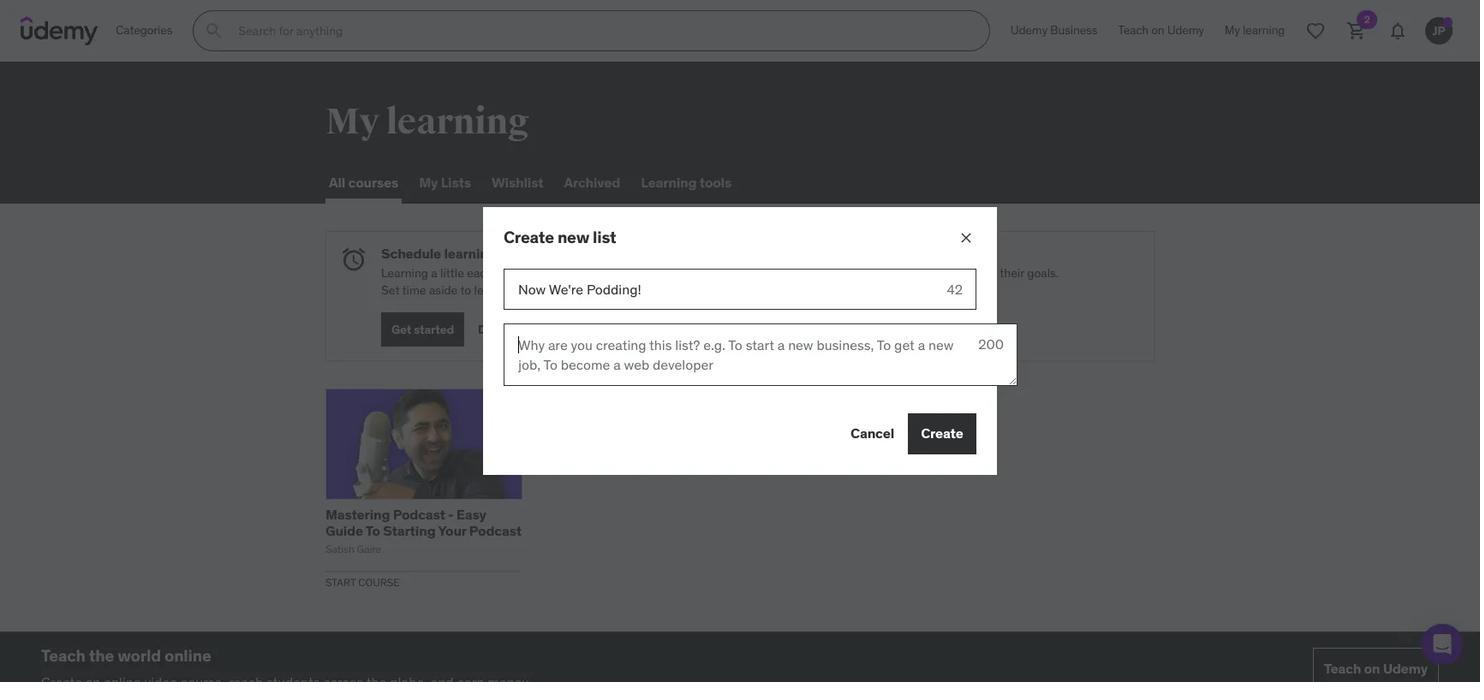 Task type: describe. For each thing, give the bounding box(es) containing it.
start course
[[325, 576, 400, 589]]

learn
[[474, 282, 501, 298]]

create new list dialog
[[483, 207, 1018, 475]]

the
[[89, 646, 114, 666]]

course
[[358, 576, 400, 589]]

shows
[[619, 266, 653, 281]]

lists
[[441, 174, 471, 191]]

Name your list e.g. HTML skills text field
[[504, 269, 933, 310]]

their
[[1000, 266, 1024, 281]]

your
[[438, 522, 466, 540]]

goals.
[[1027, 266, 1059, 281]]

dismiss button
[[478, 313, 522, 347]]

my lists link
[[416, 163, 474, 204]]

submit search image
[[204, 21, 225, 41]]

using
[[604, 282, 634, 298]]

start
[[325, 576, 356, 589]]

schedule learning time learning a little each day adds up. research shows that students who make learning a habit are more likely to reach their goals. set time aside to learn and get reminders using your learning scheduler.
[[381, 245, 1059, 298]]

create button
[[908, 414, 976, 455]]

learning down that on the top of the page
[[662, 282, 706, 298]]

0 horizontal spatial udemy
[[1011, 22, 1048, 38]]

2 a from the left
[[834, 266, 840, 281]]

1 a from the left
[[431, 266, 437, 281]]

make
[[755, 266, 784, 281]]

each
[[467, 266, 493, 281]]

0 horizontal spatial teach
[[41, 646, 85, 666]]

learning up "each" at the left top of page
[[444, 245, 496, 262]]

udemy business
[[1011, 22, 1097, 38]]

learning up lists
[[386, 100, 529, 144]]

research
[[566, 266, 616, 281]]

cancel
[[851, 425, 894, 442]]

create new list
[[504, 227, 616, 248]]

archived
[[564, 174, 620, 191]]

my learning
[[325, 100, 529, 144]]

to
[[366, 522, 380, 540]]

0 horizontal spatial podcast
[[393, 506, 445, 523]]

starting
[[383, 522, 436, 540]]

easy
[[456, 506, 486, 523]]

udemy image
[[21, 16, 99, 45]]

guide
[[325, 522, 363, 540]]

1 vertical spatial time
[[402, 282, 426, 298]]

archived link
[[561, 163, 624, 204]]

1 horizontal spatial teach
[[1118, 22, 1149, 38]]

get
[[527, 282, 545, 298]]

0 horizontal spatial teach on udemy
[[1118, 22, 1204, 38]]

0 vertical spatial time
[[499, 245, 528, 262]]

close modal image
[[958, 230, 975, 247]]

world
[[118, 646, 161, 666]]

cancel button
[[851, 414, 894, 455]]

2 horizontal spatial teach
[[1324, 660, 1361, 677]]

business
[[1050, 22, 1097, 38]]

reminders
[[547, 282, 602, 298]]

udemy business link
[[1000, 10, 1108, 51]]

2 horizontal spatial udemy
[[1383, 660, 1428, 677]]

1 horizontal spatial to
[[953, 266, 964, 281]]

mastering
[[325, 506, 390, 523]]

more
[[893, 266, 921, 281]]

gaire
[[357, 543, 381, 556]]

wishlist
[[492, 174, 543, 191]]

your
[[636, 282, 659, 298]]

0 horizontal spatial teach on udemy link
[[1108, 10, 1214, 51]]

1 horizontal spatial teach on udemy link
[[1313, 649, 1439, 683]]

all courses
[[329, 174, 399, 191]]

200
[[978, 336, 1004, 353]]

learning tools
[[641, 174, 732, 191]]

started
[[414, 322, 454, 337]]



Task type: locate. For each thing, give the bounding box(es) containing it.
satish
[[325, 543, 354, 556]]

learning
[[641, 174, 697, 191], [381, 266, 428, 281]]

tools
[[700, 174, 732, 191]]

create up adds
[[504, 227, 554, 248]]

1 vertical spatial teach on udemy
[[1324, 660, 1428, 677]]

on
[[1151, 22, 1164, 38], [1364, 660, 1380, 677]]

my for my lists
[[419, 174, 438, 191]]

1 horizontal spatial my
[[419, 174, 438, 191]]

0 horizontal spatial on
[[1151, 22, 1164, 38]]

all courses link
[[325, 163, 402, 204]]

learning inside schedule learning time learning a little each day adds up. research shows that students who make learning a habit are more likely to reach their goals. set time aside to learn and get reminders using your learning scheduler.
[[381, 266, 428, 281]]

reach
[[967, 266, 997, 281]]

new
[[558, 227, 589, 248]]

online
[[164, 646, 211, 666]]

likely
[[923, 266, 951, 281]]

all
[[329, 174, 345, 191]]

learning right make
[[787, 266, 831, 281]]

mastering podcast -  easy guide to starting your podcast link
[[325, 506, 522, 540]]

time right set
[[402, 282, 426, 298]]

1 vertical spatial teach on udemy link
[[1313, 649, 1439, 683]]

on for the left the teach on udemy link
[[1151, 22, 1164, 38]]

0 vertical spatial teach on udemy link
[[1108, 10, 1214, 51]]

1 vertical spatial on
[[1364, 660, 1380, 677]]

aside
[[429, 282, 458, 298]]

create for create
[[921, 425, 963, 442]]

1 horizontal spatial on
[[1364, 660, 1380, 677]]

wishlist link
[[488, 163, 547, 204]]

0 vertical spatial teach on udemy
[[1118, 22, 1204, 38]]

scheduler.
[[709, 282, 764, 298]]

0 horizontal spatial create
[[504, 227, 554, 248]]

my left lists
[[419, 174, 438, 191]]

0 vertical spatial create
[[504, 227, 554, 248]]

mastering podcast -  easy guide to starting your podcast satish gaire
[[325, 506, 522, 556]]

that
[[655, 266, 677, 281]]

0 vertical spatial my
[[325, 100, 379, 144]]

1 horizontal spatial udemy
[[1167, 22, 1204, 38]]

learning
[[386, 100, 529, 144], [444, 245, 496, 262], [787, 266, 831, 281], [662, 282, 706, 298]]

udemy
[[1011, 22, 1048, 38], [1167, 22, 1204, 38], [1383, 660, 1428, 677]]

podcast right your
[[469, 522, 522, 540]]

to right likely
[[953, 266, 964, 281]]

my for my learning
[[325, 100, 379, 144]]

set
[[381, 282, 400, 298]]

a left little
[[431, 266, 437, 281]]

0 horizontal spatial time
[[402, 282, 426, 298]]

1 vertical spatial learning
[[381, 266, 428, 281]]

0 horizontal spatial to
[[460, 282, 471, 298]]

and
[[504, 282, 524, 298]]

create for create new list
[[504, 227, 554, 248]]

0 horizontal spatial learning
[[381, 266, 428, 281]]

create
[[504, 227, 554, 248], [921, 425, 963, 442]]

get started button
[[381, 313, 464, 347]]

time up day
[[499, 245, 528, 262]]

teach on udemy
[[1118, 22, 1204, 38], [1324, 660, 1428, 677]]

my up all courses
[[325, 100, 379, 144]]

0 vertical spatial on
[[1151, 22, 1164, 38]]

teach on udemy link
[[1108, 10, 1214, 51], [1313, 649, 1439, 683]]

teach the world online
[[41, 646, 211, 666]]

1 horizontal spatial learning
[[641, 174, 697, 191]]

a left habit on the top
[[834, 266, 840, 281]]

who
[[730, 266, 752, 281]]

little
[[440, 266, 464, 281]]

up.
[[547, 266, 563, 281]]

list
[[593, 227, 616, 248]]

0 horizontal spatial a
[[431, 266, 437, 281]]

schedule
[[381, 245, 441, 262]]

0 horizontal spatial my
[[325, 100, 379, 144]]

create right cancel
[[921, 425, 963, 442]]

courses
[[348, 174, 399, 191]]

42
[[947, 281, 963, 298]]

1 vertical spatial to
[[460, 282, 471, 298]]

podcast
[[393, 506, 445, 523], [469, 522, 522, 540]]

to down little
[[460, 282, 471, 298]]

1 horizontal spatial teach on udemy
[[1324, 660, 1428, 677]]

my lists
[[419, 174, 471, 191]]

habit
[[843, 266, 870, 281]]

Why are you creating this list? e.g. To start a new business, To get a new job, To become a web developer text field
[[504, 324, 1018, 386]]

0 vertical spatial to
[[953, 266, 964, 281]]

get
[[391, 322, 411, 337]]

students
[[680, 266, 727, 281]]

on for rightmost the teach on udemy link
[[1364, 660, 1380, 677]]

1 horizontal spatial time
[[499, 245, 528, 262]]

my
[[325, 100, 379, 144], [419, 174, 438, 191]]

1 horizontal spatial create
[[921, 425, 963, 442]]

dismiss
[[478, 322, 522, 337]]

a
[[431, 266, 437, 281], [834, 266, 840, 281]]

adds
[[518, 266, 544, 281]]

day
[[496, 266, 515, 281]]

get started
[[391, 322, 454, 337]]

-
[[448, 506, 454, 523]]

are
[[873, 266, 890, 281]]

1 vertical spatial my
[[419, 174, 438, 191]]

1 horizontal spatial podcast
[[469, 522, 522, 540]]

learning tools link
[[637, 163, 735, 204]]

0 vertical spatial learning
[[641, 174, 697, 191]]

1 horizontal spatial a
[[834, 266, 840, 281]]

time
[[499, 245, 528, 262], [402, 282, 426, 298]]

to
[[953, 266, 964, 281], [460, 282, 471, 298]]

1 vertical spatial create
[[921, 425, 963, 442]]

create inside button
[[921, 425, 963, 442]]

learning left "tools"
[[641, 174, 697, 191]]

podcast left the -
[[393, 506, 445, 523]]

teach
[[1118, 22, 1149, 38], [41, 646, 85, 666], [1324, 660, 1361, 677]]

learning down 'schedule'
[[381, 266, 428, 281]]



Task type: vqa. For each thing, say whether or not it's contained in the screenshot.
"less"
no



